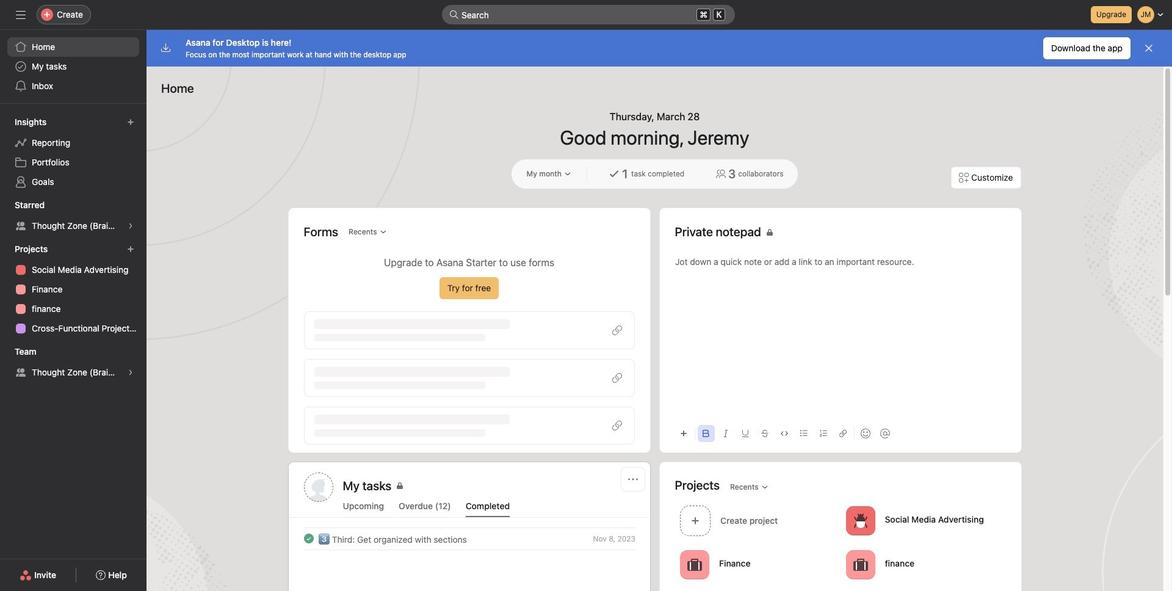 Task type: describe. For each thing, give the bounding box(es) containing it.
briefcase image
[[687, 557, 702, 572]]

link image
[[839, 430, 847, 437]]

briefcase image
[[853, 557, 868, 572]]

dismiss image
[[1145, 43, 1154, 53]]

1 horizontal spatial list item
[[675, 502, 841, 539]]

new project or portfolio image
[[127, 246, 134, 253]]

see details, thought zone (brainstorm space) image for "teams" element
[[127, 369, 134, 376]]

bug image
[[853, 513, 868, 528]]

global element
[[0, 30, 147, 103]]

0 horizontal spatial list item
[[289, 528, 650, 550]]

prominent image
[[450, 10, 459, 20]]

Search tasks, projects, and more text field
[[442, 5, 735, 24]]



Task type: vqa. For each thing, say whether or not it's contained in the screenshot.
conversation name for Status update - Nov 2 CELL
no



Task type: locate. For each thing, give the bounding box(es) containing it.
starred element
[[0, 194, 147, 238]]

emoji image
[[861, 429, 871, 439]]

see details, thought zone (brainstorm space) image inside "teams" element
[[127, 369, 134, 376]]

underline image
[[742, 430, 749, 437]]

2 see details, thought zone (brainstorm space) image from the top
[[127, 369, 134, 376]]

Completed checkbox
[[301, 531, 316, 546]]

at mention image
[[880, 429, 890, 439]]

strikethrough image
[[761, 430, 769, 437]]

teams element
[[0, 341, 147, 385]]

completed image
[[301, 531, 316, 546]]

italics image
[[722, 430, 730, 437]]

1 see details, thought zone (brainstorm space) image from the top
[[127, 222, 134, 230]]

hide sidebar image
[[16, 10, 26, 20]]

see details, thought zone (brainstorm space) image inside starred element
[[127, 222, 134, 230]]

projects element
[[0, 238, 147, 341]]

toolbar
[[675, 420, 1006, 447]]

actions image
[[628, 475, 638, 484]]

add profile photo image
[[304, 473, 333, 502]]

numbered list image
[[820, 430, 827, 437]]

see details, thought zone (brainstorm space) image for starred element
[[127, 222, 134, 230]]

None field
[[442, 5, 735, 24]]

0 vertical spatial see details, thought zone (brainstorm space) image
[[127, 222, 134, 230]]

insights element
[[0, 111, 147, 194]]

code image
[[781, 430, 788, 437]]

bold image
[[703, 430, 710, 437]]

1 vertical spatial see details, thought zone (brainstorm space) image
[[127, 369, 134, 376]]

insert an object image
[[680, 430, 687, 437]]

list item
[[675, 502, 841, 539], [289, 528, 650, 550]]

bulleted list image
[[800, 430, 808, 437]]

see details, thought zone (brainstorm space) image
[[127, 222, 134, 230], [127, 369, 134, 376]]

new insights image
[[127, 118, 134, 126]]



